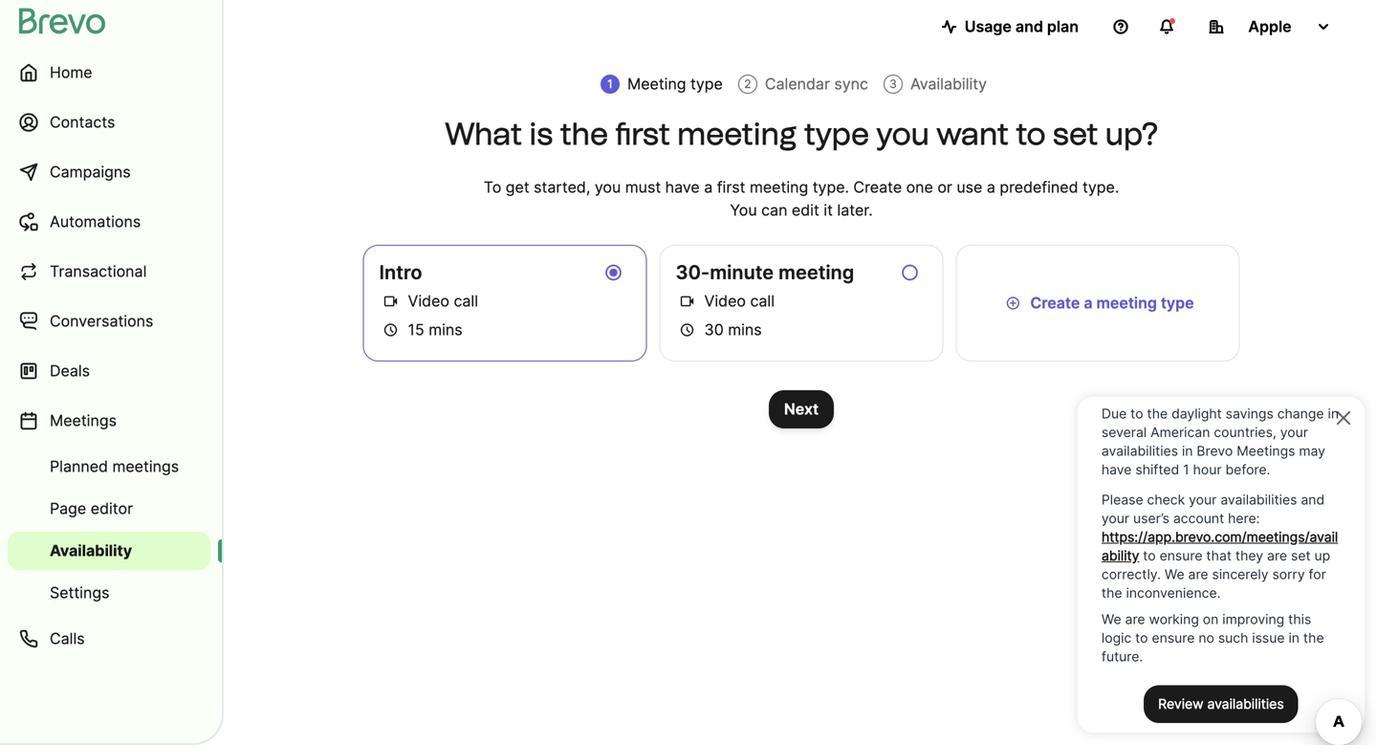 Task type: describe. For each thing, give the bounding box(es) containing it.
set
[[1053, 115, 1098, 152]]

30
[[705, 320, 724, 339]]

it
[[824, 201, 833, 220]]

no color image for video
[[676, 290, 699, 313]]

meeting
[[627, 75, 686, 93]]

2
[[744, 77, 751, 91]]

no color image containing radio_button_checked
[[602, 261, 625, 284]]

campaigns
[[50, 163, 131, 181]]

can
[[761, 201, 788, 220]]

started,
[[534, 178, 590, 197]]

schedule for intro
[[383, 321, 398, 339]]

have
[[665, 178, 700, 197]]

call for intro
[[454, 292, 478, 310]]

0 horizontal spatial a
[[704, 178, 713, 197]]

deals link
[[8, 348, 210, 394]]

meetings
[[50, 411, 117, 430]]

page editor
[[50, 499, 133, 518]]

home
[[50, 63, 92, 82]]

1
[[608, 77, 613, 91]]

predefined
[[1000, 178, 1078, 197]]

1 type. from the left
[[813, 178, 849, 197]]

up?
[[1105, 115, 1158, 152]]

no color image containing videocam
[[379, 290, 402, 313]]

schedule 15 mins
[[383, 320, 463, 339]]

meetings link
[[8, 398, 210, 444]]

get
[[506, 178, 530, 197]]

call for 30-minute meeting
[[750, 292, 775, 310]]

next button
[[769, 390, 834, 429]]

planned
[[50, 457, 108, 476]]

calendar
[[765, 75, 830, 93]]

create inside to get started, you must have a first meeting type. create one or use a predefined type. you can edit it later.
[[854, 178, 902, 197]]

add_circle_outline create a meeting type
[[1006, 294, 1194, 312]]

add_circle_outline
[[1006, 294, 1021, 312]]

what is the first meeting type you want to set up?
[[445, 115, 1158, 152]]

1 horizontal spatial create
[[1030, 294, 1080, 312]]

to get started, you must have a first meeting type. create one or use a predefined type. you can edit it later.
[[484, 178, 1119, 220]]

later.
[[837, 201, 873, 220]]

editor
[[91, 499, 133, 518]]

1 vertical spatial type
[[804, 115, 870, 152]]

schedule for 30-minute meeting
[[680, 321, 695, 339]]

usage
[[965, 17, 1012, 36]]

calls link
[[8, 616, 210, 662]]

no color image containing radio_button_unchecked
[[899, 261, 922, 284]]

meeting type
[[627, 75, 723, 93]]

planned meetings
[[50, 457, 179, 476]]

next
[[784, 400, 819, 418]]

no color image for 30
[[676, 319, 699, 341]]

videocam for 30-minute meeting
[[680, 292, 695, 310]]

mins for 30-minute meeting
[[728, 320, 762, 339]]

deals
[[50, 362, 90, 380]]

1 vertical spatial availability
[[50, 541, 132, 560]]

you inside to get started, you must have a first meeting type. create one or use a predefined type. you can edit it later.
[[595, 178, 621, 197]]

and
[[1016, 17, 1043, 36]]

use
[[957, 178, 983, 197]]

0 horizontal spatial first
[[615, 115, 670, 152]]

15
[[408, 320, 424, 339]]

settings link
[[8, 574, 210, 612]]

radio_button_checked
[[604, 261, 623, 284]]

0 vertical spatial availability
[[911, 75, 987, 93]]



Task type: vqa. For each thing, say whether or not it's contained in the screenshot.
send messages based on whether contacts open or click an email campaign.
no



Task type: locate. For each thing, give the bounding box(es) containing it.
0 horizontal spatial availability
[[50, 541, 132, 560]]

edit
[[792, 201, 820, 220]]

1 videocam from the left
[[383, 292, 398, 310]]

0 vertical spatial create
[[854, 178, 902, 197]]

videocam
[[383, 292, 398, 310], [680, 292, 695, 310]]

1 horizontal spatial mins
[[728, 320, 762, 339]]

first down 'meeting'
[[615, 115, 670, 152]]

radio_button_unchecked
[[900, 261, 920, 284]]

1 vertical spatial first
[[717, 178, 746, 197]]

0 horizontal spatial schedule
[[383, 321, 398, 339]]

0 horizontal spatial type
[[691, 75, 723, 93]]

page editor link
[[8, 490, 210, 528]]

create up later. on the right of the page
[[854, 178, 902, 197]]

30-minute meeting
[[676, 261, 854, 284]]

1 mins from the left
[[429, 320, 463, 339]]

1 horizontal spatial type.
[[1083, 178, 1119, 197]]

1 vertical spatial you
[[595, 178, 621, 197]]

availability
[[911, 75, 987, 93], [50, 541, 132, 560]]

transactional
[[50, 262, 147, 281]]

type. up it
[[813, 178, 849, 197]]

conversations
[[50, 312, 153, 330]]

usage and plan button
[[927, 8, 1094, 46]]

2 vertical spatial type
[[1161, 294, 1194, 312]]

minute
[[710, 261, 774, 284]]

first up you
[[717, 178, 746, 197]]

2 type. from the left
[[1083, 178, 1119, 197]]

meeting
[[677, 115, 797, 152], [750, 178, 808, 197], [779, 261, 854, 284], [1097, 294, 1157, 312]]

0 horizontal spatial call
[[454, 292, 478, 310]]

videocam video call for intro
[[383, 292, 478, 310]]

call
[[454, 292, 478, 310], [750, 292, 775, 310]]

home link
[[8, 50, 210, 96]]

sync
[[834, 75, 868, 93]]

video up "schedule 30 mins"
[[705, 292, 746, 310]]

1 horizontal spatial videocam
[[680, 292, 695, 310]]

automations link
[[8, 199, 210, 245]]

conversations link
[[8, 298, 210, 344]]

apple button
[[1194, 8, 1347, 46]]

you left "must"
[[595, 178, 621, 197]]

0 horizontal spatial mins
[[429, 320, 463, 339]]

1 horizontal spatial a
[[987, 178, 996, 197]]

1 horizontal spatial videocam video call
[[680, 292, 775, 310]]

contacts
[[50, 113, 115, 132]]

1 videocam video call from the left
[[383, 292, 478, 310]]

schedule inside schedule 15 mins
[[383, 321, 398, 339]]

type. down set
[[1083, 178, 1119, 197]]

create
[[854, 178, 902, 197], [1030, 294, 1080, 312]]

1 horizontal spatial video
[[705, 292, 746, 310]]

meetings
[[112, 457, 179, 476]]

no color image
[[676, 290, 699, 313], [1002, 292, 1025, 315], [676, 319, 699, 341]]

mins
[[429, 320, 463, 339], [728, 320, 762, 339]]

a right use
[[987, 178, 996, 197]]

automations
[[50, 212, 141, 231]]

a right "add_circle_outline"
[[1084, 294, 1093, 312]]

video for intro
[[408, 292, 450, 310]]

1 horizontal spatial call
[[750, 292, 775, 310]]

campaigns link
[[8, 149, 210, 195]]

calendar sync
[[765, 75, 868, 93]]

intro
[[379, 261, 422, 284]]

schedule
[[383, 321, 398, 339], [680, 321, 695, 339]]

videocam video call
[[383, 292, 478, 310], [680, 292, 775, 310]]

no color image down intro
[[379, 290, 402, 313]]

30-
[[676, 261, 710, 284]]

0 horizontal spatial videocam video call
[[383, 292, 478, 310]]

settings
[[50, 583, 109, 602]]

page
[[50, 499, 86, 518]]

0 vertical spatial type
[[691, 75, 723, 93]]

or
[[938, 178, 953, 197]]

1 vertical spatial create
[[1030, 294, 1080, 312]]

call up schedule 15 mins
[[454, 292, 478, 310]]

0 vertical spatial first
[[615, 115, 670, 152]]

videocam video call for 30-minute meeting
[[680, 292, 775, 310]]

2 mins from the left
[[728, 320, 762, 339]]

2 horizontal spatial a
[[1084, 294, 1093, 312]]

you
[[730, 201, 757, 220]]

the
[[560, 115, 608, 152]]

call down 30-minute meeting
[[750, 292, 775, 310]]

contacts link
[[8, 99, 210, 145]]

no color image down "one"
[[899, 261, 922, 284]]

0 horizontal spatial type.
[[813, 178, 849, 197]]

no color image left 15
[[379, 319, 402, 341]]

3
[[890, 77, 897, 91]]

apple
[[1249, 17, 1292, 36]]

1 horizontal spatial availability
[[911, 75, 987, 93]]

schedule left 30
[[680, 321, 695, 339]]

2 horizontal spatial type
[[1161, 294, 1194, 312]]

2 call from the left
[[750, 292, 775, 310]]

no color image containing schedule
[[676, 319, 699, 341]]

1 horizontal spatial schedule
[[680, 321, 695, 339]]

videocam down 30-
[[680, 292, 695, 310]]

videocam video call up "schedule 30 mins"
[[680, 292, 775, 310]]

mins right 30
[[728, 320, 762, 339]]

0 vertical spatial you
[[876, 115, 930, 152]]

one
[[906, 178, 933, 197]]

plan
[[1047, 17, 1079, 36]]

first inside to get started, you must have a first meeting type. create one or use a predefined type. you can edit it later.
[[717, 178, 746, 197]]

to
[[484, 178, 501, 197]]

availability down page editor
[[50, 541, 132, 560]]

no color image containing videocam
[[676, 290, 699, 313]]

you
[[876, 115, 930, 152], [595, 178, 621, 197]]

first
[[615, 115, 670, 152], [717, 178, 746, 197]]

2 videocam video call from the left
[[680, 292, 775, 310]]

2 schedule from the left
[[680, 321, 695, 339]]

a right have
[[704, 178, 713, 197]]

no color image for create
[[1002, 292, 1025, 315]]

create right "add_circle_outline"
[[1030, 294, 1080, 312]]

schedule inside "schedule 30 mins"
[[680, 321, 695, 339]]

type
[[691, 75, 723, 93], [804, 115, 870, 152], [1161, 294, 1194, 312]]

schedule left 15
[[383, 321, 398, 339]]

to
[[1016, 115, 1046, 152]]

planned meetings link
[[8, 448, 210, 486]]

0 horizontal spatial you
[[595, 178, 621, 197]]

transactional link
[[8, 249, 210, 295]]

2 video from the left
[[705, 292, 746, 310]]

1 video from the left
[[408, 292, 450, 310]]

1 schedule from the left
[[383, 321, 398, 339]]

1 horizontal spatial type
[[804, 115, 870, 152]]

1 horizontal spatial first
[[717, 178, 746, 197]]

video
[[408, 292, 450, 310], [705, 292, 746, 310]]

availability up want
[[911, 75, 987, 93]]

no color image containing add_circle_outline
[[1002, 292, 1025, 315]]

0 horizontal spatial create
[[854, 178, 902, 197]]

no color image
[[602, 261, 625, 284], [899, 261, 922, 284], [379, 290, 402, 313], [379, 319, 402, 341]]

mins right 15
[[429, 320, 463, 339]]

is
[[529, 115, 553, 152]]

calls
[[50, 629, 85, 648]]

type.
[[813, 178, 849, 197], [1083, 178, 1119, 197]]

videocam for intro
[[383, 292, 398, 310]]

video up schedule 15 mins
[[408, 292, 450, 310]]

a
[[704, 178, 713, 197], [987, 178, 996, 197], [1084, 294, 1093, 312]]

no color image left 30-
[[602, 261, 625, 284]]

1 call from the left
[[454, 292, 478, 310]]

0 horizontal spatial videocam
[[383, 292, 398, 310]]

2 videocam from the left
[[680, 292, 695, 310]]

availability link
[[8, 532, 210, 570]]

mins for intro
[[429, 320, 463, 339]]

usage and plan
[[965, 17, 1079, 36]]

1 horizontal spatial you
[[876, 115, 930, 152]]

0 horizontal spatial video
[[408, 292, 450, 310]]

want
[[936, 115, 1009, 152]]

you down '3'
[[876, 115, 930, 152]]

meeting inside to get started, you must have a first meeting type. create one or use a predefined type. you can edit it later.
[[750, 178, 808, 197]]

schedule 30 mins
[[680, 320, 762, 339]]

video for 30-minute meeting
[[705, 292, 746, 310]]

videocam down intro
[[383, 292, 398, 310]]

no color image containing schedule
[[379, 319, 402, 341]]

videocam video call up schedule 15 mins
[[383, 292, 478, 310]]

must
[[625, 178, 661, 197]]

what
[[445, 115, 522, 152]]



